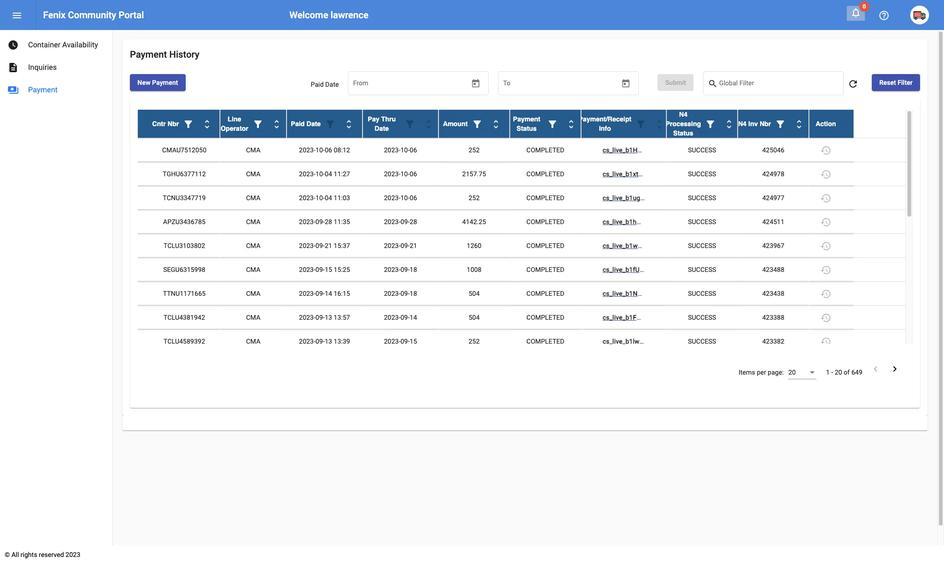 Task type: locate. For each thing, give the bounding box(es) containing it.
unfold_more button left pay at the top left
[[340, 114, 358, 133]]

cs_live_b1fuvlqkgeej7fbylsboigwzkkx4q5llxxg4md3r6dmjtprzokxo3kc6ux
[[603, 266, 838, 273]]

0 vertical spatial 504
[[469, 290, 480, 297]]

success down 'n4 processing status filter_alt'
[[688, 146, 716, 154]]

7 filter_alt button from the left
[[632, 114, 650, 133]]

n4 inside 'n4 processing status filter_alt'
[[679, 111, 688, 118]]

1 nbr from the left
[[168, 120, 179, 128]]

unfold_more button left info
[[562, 114, 581, 133]]

cma for 2023-10-04 11:03
[[246, 194, 260, 202]]

1 13 from the top
[[325, 314, 332, 321]]

payment inside column header
[[513, 115, 540, 123]]

no color image containing navigate_next
[[889, 364, 901, 375]]

no color image containing search
[[708, 78, 719, 89]]

3 unfold_more from the left
[[343, 119, 355, 130]]

09- left 13:39 at the left of page
[[316, 338, 325, 345]]

2 completed from the top
[[527, 170, 565, 178]]

2 unfold_more button from the left
[[267, 114, 286, 133]]

From date field
[[353, 81, 447, 89]]

09-
[[316, 218, 325, 226], [401, 218, 410, 226], [316, 242, 325, 250], [401, 242, 410, 250], [316, 266, 325, 273], [401, 266, 410, 273], [316, 290, 325, 297], [401, 290, 410, 297], [316, 314, 325, 321], [401, 314, 410, 321], [316, 338, 325, 345], [401, 338, 410, 345]]

no color image containing notifications_none
[[850, 7, 862, 18]]

success up cs_live_b1ugcrsnvtccmyrvx5oktihzveetrp2m3nyoj9e4jbuha2gh8ybysxizqp link at the right of the page
[[688, 170, 716, 178]]

unfold_more
[[201, 119, 213, 130], [271, 119, 282, 130], [343, 119, 355, 130], [423, 119, 434, 130], [490, 119, 502, 130], [566, 119, 577, 130], [654, 119, 665, 130], [724, 119, 735, 130], [794, 119, 805, 130]]

1 vertical spatial 04
[[325, 194, 332, 202]]

refresh
[[848, 78, 859, 90]]

new
[[137, 79, 151, 86]]

2 18 from the top
[[410, 290, 417, 297]]

unfold_more button left line
[[198, 114, 216, 133]]

1260
[[467, 242, 482, 250]]

date
[[325, 81, 339, 88], [307, 120, 321, 128], [375, 125, 389, 132]]

14 left 16:15
[[325, 290, 332, 297]]

status inside payment status
[[517, 125, 537, 132]]

To date field
[[503, 81, 597, 89]]

1 vertical spatial 504
[[469, 314, 480, 321]]

2 504 from the top
[[469, 314, 480, 321]]

nbr
[[168, 120, 179, 128], [760, 120, 771, 128]]

1 252 from the top
[[469, 146, 480, 154]]

18 for 504
[[410, 290, 417, 297]]

7 column header from the left
[[579, 110, 669, 138]]

success down cs_live_b1ftkc9dpiwkklmbvm7v6dsevvrgsshjcffnbip1jsn6mebtmnjkgye5ve link
[[688, 338, 716, 345]]

10-
[[316, 146, 325, 154], [401, 146, 410, 154], [316, 170, 325, 178], [401, 170, 410, 178], [316, 194, 325, 202], [401, 194, 410, 202]]

1 horizontal spatial 28
[[410, 218, 417, 226]]

action column header
[[809, 110, 854, 138]]

0 horizontal spatial n4
[[679, 111, 688, 118]]

nbr right "cntr"
[[168, 120, 179, 128]]

restore row
[[137, 138, 906, 162], [137, 162, 906, 186], [137, 186, 906, 210], [137, 210, 906, 234], [137, 234, 906, 258], [137, 258, 906, 282], [137, 282, 906, 306], [137, 306, 906, 330], [137, 330, 906, 354]]

3 success from the top
[[688, 194, 716, 202]]

7 restore button from the top
[[817, 284, 835, 303]]

success up cs_live_b1nck2tsqa6mtaqzy2oy5cpordpavr1fqfbtyag8klmqd9mbfp5v6dv2zs 'link'
[[688, 266, 716, 273]]

28 left 11:35
[[325, 218, 332, 226]]

no color image
[[11, 10, 23, 21], [8, 39, 19, 51], [8, 62, 19, 73], [201, 119, 213, 130], [325, 119, 336, 130], [404, 119, 416, 130], [423, 119, 434, 130], [472, 119, 483, 130], [490, 119, 502, 130], [547, 119, 558, 130], [635, 119, 647, 130], [724, 119, 735, 130], [775, 119, 786, 130], [820, 145, 832, 156], [820, 169, 832, 180], [820, 217, 832, 228], [820, 289, 832, 300], [870, 364, 881, 375]]

filter_alt button for operator
[[249, 114, 267, 133]]

-
[[831, 369, 833, 376]]

cma
[[246, 146, 260, 154], [246, 170, 260, 178], [246, 194, 260, 202], [246, 218, 260, 226], [246, 242, 260, 250], [246, 266, 260, 273], [246, 290, 260, 297], [246, 314, 260, 321], [246, 338, 260, 345]]

completed for cs_live_b1xtth8vwnbylfxo5z9y2c1hl90ht0av6kzdxisdmwan4hyyuncip8oep0
[[527, 170, 565, 178]]

9 restore button from the top
[[817, 332, 835, 351]]

container availability
[[28, 40, 98, 49]]

filter_alt up cmau7512050
[[183, 119, 194, 130]]

cs_live_b1hwg6qt8zyzt6lcu3ko8ielcw3oxqxy9llt3jy3f31v7ysqxzvvh2o7rt
[[603, 146, 841, 154]]

0 vertical spatial 18
[[410, 266, 417, 273]]

filter_alt button for inv
[[771, 114, 790, 133]]

5 completed from the top
[[527, 242, 565, 250]]

unfold_more button for nbr
[[198, 114, 216, 133]]

0 horizontal spatial paid
[[291, 120, 305, 128]]

no color image containing navigate_before
[[870, 364, 881, 375]]

9 restore from the top
[[820, 336, 832, 348]]

restore button
[[817, 141, 835, 159], [817, 165, 835, 183], [817, 189, 835, 207], [817, 212, 835, 231], [817, 236, 835, 255], [817, 260, 835, 279], [817, 284, 835, 303], [817, 308, 835, 327], [817, 332, 835, 351]]

date down thru
[[375, 125, 389, 132]]

1 504 from the top
[[469, 290, 480, 297]]

5 filter_alt from the left
[[472, 119, 483, 130]]

payment for payment
[[28, 85, 58, 94]]

column header
[[137, 110, 220, 138], [220, 110, 287, 138], [287, 110, 363, 138], [363, 110, 439, 138], [439, 110, 510, 138], [510, 110, 581, 138], [579, 110, 669, 138], [666, 110, 739, 138], [738, 110, 809, 138]]

filter_alt button for info
[[632, 114, 650, 133]]

filter_alt up 425046
[[775, 119, 786, 130]]

20
[[789, 369, 796, 376], [835, 369, 842, 376]]

payment down the to date field
[[513, 115, 540, 123]]

restore button for cs_live_b1ftkc9dpiwkklmbvm7v6dsevvrgsshjcffnbip1jsn6mebtmnjkgye5ve
[[817, 308, 835, 327]]

18 down 2023-09-21
[[410, 266, 417, 273]]

success down cs_live_b1ugcrsnvtccmyrvx5oktihzveetrp2m3nyoj9e4jbuha2gh8ybysxizqp link at the right of the page
[[688, 218, 716, 226]]

watch_later
[[8, 39, 19, 51]]

unfold_more button left action
[[790, 114, 809, 133]]

unfold_more left the processing
[[654, 119, 665, 130]]

1 vertical spatial 14
[[410, 314, 417, 321]]

3 restore button from the top
[[817, 189, 835, 207]]

row
[[137, 110, 906, 138]]

1 restore button from the top
[[817, 141, 835, 159]]

payment right new at the left of the page
[[152, 79, 178, 86]]

success up the cs_live_b1lwbrtog9ttw1xhqlqwdnutdty0mpozi8fpxlvjzeqz8izqswwofodlia
[[688, 314, 716, 321]]

filter_alt inside 'n4 processing status filter_alt'
[[705, 119, 716, 130]]

8 restore from the top
[[820, 313, 832, 324]]

8 unfold_more from the left
[[724, 119, 735, 130]]

1 vertical spatial 13
[[325, 338, 332, 345]]

9 completed from the top
[[527, 338, 565, 345]]

04
[[325, 170, 332, 178], [325, 194, 332, 202]]

13 left 13:57
[[325, 314, 332, 321]]

5 column header from the left
[[439, 110, 510, 138]]

new payment
[[137, 79, 178, 86]]

completed for cs_live_b1ftkc9dpiwkklmbvm7v6dsevvrgsshjcffnbip1jsn6mebtmnjkgye5ve
[[527, 314, 565, 321]]

2023-09-18 for 2023-09-15 15:25
[[384, 266, 417, 273]]

2 column header from the left
[[220, 110, 287, 138]]

1 vertical spatial 252
[[469, 194, 480, 202]]

2023-10-06 for 2023-10-04 11:03
[[384, 194, 417, 202]]

504
[[469, 290, 480, 297], [469, 314, 480, 321]]

1 2023-09-18 from the top
[[384, 266, 417, 273]]

unfold_more button left inv in the top right of the page
[[720, 114, 739, 133]]

3 252 from the top
[[469, 338, 480, 345]]

7 completed from the top
[[527, 290, 565, 297]]

14
[[325, 290, 332, 297], [410, 314, 417, 321]]

0 vertical spatial 2023-10-06
[[384, 146, 417, 154]]

0 horizontal spatial nbr
[[168, 120, 179, 128]]

6 success from the top
[[688, 266, 716, 273]]

2 filter_alt from the left
[[252, 119, 264, 130]]

success for 423438
[[688, 290, 716, 297]]

restore for cs_live_b1xtth8vwnbylfxo5z9y2c1hl90ht0av6kzdxisdmwan4hyyuncip8oep0
[[820, 169, 832, 180]]

welcome lawrence
[[289, 9, 369, 21]]

unfold_more button down the submit button
[[650, 114, 669, 133]]

1 unfold_more from the left
[[201, 119, 213, 130]]

21 down 2023-09-28
[[410, 242, 417, 250]]

1 vertical spatial 2023-09-18
[[384, 290, 417, 297]]

4 completed from the top
[[527, 218, 565, 226]]

restore for cs_live_b1w3osxhzsbg97fy0gmcjza73r2ybu9ghsobx40ee9v3wmt88vv0ttkbqk
[[820, 241, 832, 252]]

no color image containing help_outline
[[879, 10, 890, 21]]

8 restore button from the top
[[817, 308, 835, 327]]

1 vertical spatial 15
[[410, 338, 417, 345]]

0 horizontal spatial 20
[[789, 369, 796, 376]]

4 success from the top
[[688, 218, 716, 226]]

ttnu1171665
[[163, 290, 206, 297]]

inv
[[749, 120, 758, 128]]

1 horizontal spatial status
[[673, 129, 693, 137]]

date up paid date filter_alt
[[325, 81, 339, 88]]

9 filter_alt button from the left
[[771, 114, 790, 133]]

cma for 2023-09-15 15:25
[[246, 266, 260, 273]]

9 column header from the left
[[738, 110, 809, 138]]

3 restore row from the top
[[137, 186, 906, 210]]

payment down inquiries
[[28, 85, 58, 94]]

paid date
[[311, 81, 339, 88]]

2 vertical spatial 252
[[469, 338, 480, 345]]

09- up 2023-09-21
[[401, 218, 410, 226]]

09- down 2023-09-21
[[401, 266, 410, 273]]

21 for 2023-09-21 15:37
[[325, 242, 332, 250]]

0 horizontal spatial 21
[[325, 242, 332, 250]]

3 restore from the top
[[820, 193, 832, 204]]

252
[[469, 146, 480, 154], [469, 194, 480, 202], [469, 338, 480, 345]]

04 left '11:03'
[[325, 194, 332, 202]]

restore button for cs_live_b1lwbrtog9ttw1xhqlqwdnutdty0mpozi8fpxlvjzeqz8izqswwofodlia
[[817, 332, 835, 351]]

0 vertical spatial 2023-09-18
[[384, 266, 417, 273]]

filter_alt button for filter_alt
[[468, 114, 487, 133]]

0 vertical spatial 14
[[325, 290, 332, 297]]

21 left 15:37 at left
[[325, 242, 332, 250]]

Global Filter field
[[719, 81, 839, 89]]

1 unfold_more button from the left
[[198, 114, 216, 133]]

unfold_more left payment status
[[490, 119, 502, 130]]

2 nbr from the left
[[760, 120, 771, 128]]

2023-09-18 down 2023-09-21
[[384, 266, 417, 273]]

2157.75
[[462, 170, 486, 178]]

06
[[325, 146, 332, 154], [410, 146, 417, 154], [410, 170, 417, 178], [410, 194, 417, 202]]

restore button for cs_live_b1nck2tsqa6mtaqzy2oy5cpordpavr1fqfbtyag8klmqd9mbfp5v6dv2zs
[[817, 284, 835, 303]]

2023-09-13 13:57
[[299, 314, 350, 321]]

28 for 2023-09-28 11:35
[[325, 218, 332, 226]]

9 unfold_more from the left
[[794, 119, 805, 130]]

4 cma from the top
[[246, 218, 260, 226]]

4 restore from the top
[[820, 217, 832, 228]]

unfold_more left amount in the top of the page
[[423, 119, 434, 130]]

6 restore button from the top
[[817, 260, 835, 279]]

restore button for cs_live_b1w3osxhzsbg97fy0gmcjza73r2ybu9ghsobx40ee9v3wmt88vv0ttkbqk
[[817, 236, 835, 255]]

restore for cs_live_b1hwg6qt8zyzt6lcu3ko8ielcw3oxqxy9llt3jy3f31v7ysqxzvvh2o7rt
[[820, 145, 832, 156]]

cntr
[[152, 120, 166, 128]]

1 18 from the top
[[410, 266, 417, 273]]

423388
[[762, 314, 785, 321]]

0 vertical spatial paid
[[311, 81, 324, 88]]

navigate_next
[[889, 364, 901, 375]]

grid
[[137, 110, 913, 354]]

11:35
[[334, 218, 350, 226]]

success for 423388
[[688, 314, 716, 321]]

n4 inside n4 inv nbr filter_alt
[[738, 120, 747, 128]]

items per page:
[[739, 369, 784, 376]]

2 success from the top
[[688, 170, 716, 178]]

apzu3436785
[[163, 218, 206, 226]]

no color image containing refresh
[[848, 78, 859, 90]]

1 vertical spatial n4
[[738, 120, 747, 128]]

2 04 from the top
[[325, 194, 332, 202]]

06 for 08:12
[[410, 146, 417, 154]]

7 restore from the top
[[820, 289, 832, 300]]

6 restore from the top
[[820, 265, 832, 276]]

unfold_more for info
[[654, 119, 665, 130]]

20 right page:
[[789, 369, 796, 376]]

© all rights reserved 2023
[[5, 551, 80, 559]]

3 unfold_more button from the left
[[340, 114, 358, 133]]

success up the cs_live_b1fuvlqkgeej7fbylsboigwzkkx4q5llxxg4md3r6dmjtprzokxo3kc6ux
[[688, 242, 716, 250]]

8 completed from the top
[[527, 314, 565, 321]]

3 column header from the left
[[287, 110, 363, 138]]

1 21 from the left
[[325, 242, 332, 250]]

1 vertical spatial 18
[[410, 290, 417, 297]]

payment
[[130, 49, 167, 60], [152, 79, 178, 86], [28, 85, 58, 94], [513, 115, 540, 123]]

2023-
[[299, 146, 316, 154], [384, 146, 401, 154], [299, 170, 316, 178], [384, 170, 401, 178], [299, 194, 316, 202], [384, 194, 401, 202], [299, 218, 316, 226], [384, 218, 401, 226], [299, 242, 316, 250], [384, 242, 401, 250], [299, 266, 316, 273], [384, 266, 401, 273], [299, 290, 316, 297], [384, 290, 401, 297], [299, 314, 316, 321], [384, 314, 401, 321], [299, 338, 316, 345], [384, 338, 401, 345]]

paid date filter_alt
[[291, 119, 336, 130]]

2023-09-14
[[384, 314, 417, 321]]

n4 inv nbr filter_alt
[[738, 119, 786, 130]]

no color image containing payments
[[8, 84, 19, 96]]

15 for 2023-09-15 15:25
[[325, 266, 332, 273]]

no color image
[[850, 7, 862, 18], [879, 10, 890, 21], [708, 78, 719, 89], [848, 78, 859, 90], [8, 84, 19, 96], [183, 119, 194, 130], [252, 119, 264, 130], [271, 119, 282, 130], [343, 119, 355, 130], [566, 119, 577, 130], [654, 119, 665, 130], [705, 119, 716, 130], [794, 119, 805, 130], [820, 193, 832, 204], [820, 241, 832, 252], [820, 265, 832, 276], [820, 313, 832, 324], [820, 336, 832, 348], [889, 364, 901, 375]]

15 left the 15:25
[[325, 266, 332, 273]]

payment status
[[513, 115, 540, 132]]

20 right -
[[835, 369, 842, 376]]

2023-10-04 11:27
[[299, 170, 350, 178]]

0 vertical spatial n4
[[679, 111, 688, 118]]

success
[[688, 146, 716, 154], [688, 170, 716, 178], [688, 194, 716, 202], [688, 218, 716, 226], [688, 242, 716, 250], [688, 266, 716, 273], [688, 290, 716, 297], [688, 314, 716, 321], [688, 338, 716, 345]]

cma for 2023-09-14 16:15
[[246, 290, 260, 297]]

unfold_more for nbr
[[201, 119, 213, 130]]

1 horizontal spatial n4
[[738, 120, 747, 128]]

1 28 from the left
[[325, 218, 332, 226]]

1 horizontal spatial 15
[[410, 338, 417, 345]]

n4 for n4 processing status filter_alt
[[679, 111, 688, 118]]

2023-09-18 up the 2023-09-14
[[384, 290, 417, 297]]

filter_alt right the processing
[[705, 119, 716, 130]]

help_outline
[[879, 10, 890, 21]]

unfold_more left info
[[566, 119, 577, 130]]

cma for 2023-09-21 15:37
[[246, 242, 260, 250]]

9 cma from the top
[[246, 338, 260, 345]]

04 left 11:27
[[325, 170, 332, 178]]

navigation
[[0, 30, 113, 101]]

14 for 2023-09-14 16:15
[[325, 290, 332, 297]]

0 vertical spatial 13
[[325, 314, 332, 321]]

2 2023-09-18 from the top
[[384, 290, 417, 297]]

cs_live_b1hhjnatlesnwaf0hdobkht5cedtgp3o8zd9raeiqylfctgjym44dy3y1z link
[[603, 218, 842, 226]]

notifications_none button
[[847, 6, 865, 21]]

1 horizontal spatial 20
[[835, 369, 842, 376]]

status inside 'n4 processing status filter_alt'
[[673, 129, 693, 137]]

unfold_more left inv in the top right of the page
[[724, 119, 735, 130]]

unfold_more left pay at the top left
[[343, 119, 355, 130]]

5 filter_alt button from the left
[[468, 114, 487, 133]]

15 down the 2023-09-14
[[410, 338, 417, 345]]

filter_alt right operator
[[252, 119, 264, 130]]

504 for 2023-09-14
[[469, 314, 480, 321]]

date inside paid date filter_alt
[[307, 120, 321, 128]]

1 horizontal spatial 21
[[410, 242, 417, 250]]

2 21 from the left
[[410, 242, 417, 250]]

7 filter_alt from the left
[[635, 119, 647, 130]]

menu button
[[8, 6, 26, 24]]

paid inside paid date filter_alt
[[291, 120, 305, 128]]

cma for 2023-10-06 08:12
[[246, 146, 260, 154]]

2 unfold_more from the left
[[271, 119, 282, 130]]

0 horizontal spatial 14
[[325, 290, 332, 297]]

success for 423382
[[688, 338, 716, 345]]

1 horizontal spatial nbr
[[760, 120, 771, 128]]

filter_alt right thru
[[404, 119, 416, 130]]

navigate_before button
[[867, 363, 884, 377]]

filter_alt inside the line operator filter_alt
[[252, 119, 264, 130]]

2 cma from the top
[[246, 170, 260, 178]]

6 cma from the top
[[246, 266, 260, 273]]

restore for cs_live_b1ftkc9dpiwkklmbvm7v6dsevvrgsshjcffnbip1jsn6mebtmnjkgye5ve
[[820, 313, 832, 324]]

0 horizontal spatial 15
[[325, 266, 332, 273]]

4 unfold_more button from the left
[[419, 114, 438, 133]]

09- up the 2023-09-14
[[401, 290, 410, 297]]

5 cma from the top
[[246, 242, 260, 250]]

13:57
[[334, 314, 350, 321]]

7 unfold_more button from the left
[[650, 114, 669, 133]]

line
[[228, 115, 241, 123]]

1 horizontal spatial date
[[325, 81, 339, 88]]

of
[[844, 369, 850, 376]]

unfold_more right the line operator filter_alt
[[271, 119, 282, 130]]

restore for cs_live_b1nck2tsqa6mtaqzy2oy5cpordpavr1fqfbtyag8klmqd9mbfp5v6dv2zs
[[820, 289, 832, 300]]

filter_alt up the 2023-10-06 08:12
[[325, 119, 336, 130]]

13 left 13:39 at the left of page
[[325, 338, 332, 345]]

1 horizontal spatial 14
[[410, 314, 417, 321]]

09- left 15:37 at left
[[316, 242, 325, 250]]

success for 424978
[[688, 170, 716, 178]]

1
[[826, 369, 830, 376]]

unfold_more left operator
[[201, 119, 213, 130]]

success for 425046
[[688, 146, 716, 154]]

success down the cs_live_b1fuvlqkgeej7fbylsboigwzkkx4q5llxxg4md3r6dmjtprzokxo3kc6ux
[[688, 290, 716, 297]]

2 vertical spatial 2023-10-06
[[384, 194, 417, 202]]

4 filter_alt button from the left
[[401, 114, 419, 133]]

n4 up the processing
[[679, 111, 688, 118]]

7 success from the top
[[688, 290, 716, 297]]

date up the 2023-10-06 08:12
[[307, 120, 321, 128]]

cs_live_b1w3osxhzsbg97fy0gmcjza73r2ybu9ghsobx40ee9v3wmt88vv0ttkbqk link
[[603, 242, 848, 250]]

success down cs_live_b1xtth8vwnbylfxo5z9y2c1hl90ht0av6kzdxisdmwan4hyyuncip8oep0
[[688, 194, 716, 202]]

1 success from the top
[[688, 146, 716, 154]]

unfold_more button left amount in the top of the page
[[419, 114, 438, 133]]

0 vertical spatial 15
[[325, 266, 332, 273]]

8 success from the top
[[688, 314, 716, 321]]

9 restore row from the top
[[137, 330, 906, 354]]

2 restore from the top
[[820, 169, 832, 180]]

menu
[[11, 10, 23, 21]]

reserved
[[39, 551, 64, 559]]

09- down the 2023-09-14
[[401, 338, 410, 345]]

unfold_more for filter_alt
[[490, 119, 502, 130]]

paid up the 2023-10-06 08:12
[[291, 120, 305, 128]]

2 horizontal spatial date
[[375, 125, 389, 132]]

filter_alt inside payment/receipt info filter_alt
[[635, 119, 647, 130]]

success for 424977
[[688, 194, 716, 202]]

filter_alt right payment status
[[547, 119, 558, 130]]

unfold_more button right the line operator filter_alt
[[267, 114, 286, 133]]

date for paid date filter_alt
[[307, 120, 321, 128]]

unfold_more button left payment status
[[487, 114, 505, 133]]

1 2023-10-06 from the top
[[384, 146, 417, 154]]

1 vertical spatial 2023-10-06
[[384, 170, 417, 178]]

252 for 2023-09-13 13:39
[[469, 338, 480, 345]]

252 for 2023-10-04 11:03
[[469, 194, 480, 202]]

cs_live_b1lwbrtog9ttw1xhqlqwdnutdty0mpozi8fpxlvjzeqz8izqswwofodlia
[[603, 338, 835, 345]]

filter_alt right amount in the top of the page
[[472, 119, 483, 130]]

04 for 11:03
[[325, 194, 332, 202]]

row containing filter_alt
[[137, 110, 906, 138]]

no color image containing menu
[[11, 10, 23, 21]]

submit button
[[658, 74, 694, 91]]

info
[[599, 125, 611, 132]]

community
[[68, 9, 116, 21]]

2 20 from the left
[[835, 369, 842, 376]]

0 vertical spatial 252
[[469, 146, 480, 154]]

8 filter_alt from the left
[[705, 119, 716, 130]]

1 04 from the top
[[325, 170, 332, 178]]

filter_alt button for nbr
[[179, 114, 198, 133]]

8 unfold_more button from the left
[[720, 114, 739, 133]]

15
[[325, 266, 332, 273], [410, 338, 417, 345]]

status
[[517, 125, 537, 132], [673, 129, 693, 137]]

payments
[[8, 84, 19, 96]]

1 cma from the top
[[246, 146, 260, 154]]

paid up paid date filter_alt
[[311, 81, 324, 88]]

payment inside navigation
[[28, 85, 58, 94]]

0 horizontal spatial 28
[[325, 218, 332, 226]]

unfold_more left action
[[794, 119, 805, 130]]

5 unfold_more from the left
[[490, 119, 502, 130]]

28 up 2023-09-21
[[410, 218, 417, 226]]

0 horizontal spatial date
[[307, 120, 321, 128]]

nbr right inv in the top right of the page
[[760, 120, 771, 128]]

0 vertical spatial 04
[[325, 170, 332, 178]]

filter
[[898, 79, 913, 86]]

unfold_more button for filter_alt
[[487, 114, 505, 133]]

3 cma from the top
[[246, 194, 260, 202]]

1 restore from the top
[[820, 145, 832, 156]]

cs_live_b1nck2tsqa6mtaqzy2oy5cpordpavr1fqfbtyag8klmqd9mbfp5v6dv2zs
[[603, 290, 843, 297]]

6 completed from the top
[[527, 266, 565, 273]]

18 up the 2023-09-14
[[410, 290, 417, 297]]

3 completed from the top
[[527, 194, 565, 202]]

container
[[28, 40, 60, 49]]

payment up new at the left of the page
[[130, 49, 167, 60]]

2 28 from the left
[[410, 218, 417, 226]]

0 horizontal spatial status
[[517, 125, 537, 132]]

tghu6377112
[[163, 170, 206, 178]]

13
[[325, 314, 332, 321], [325, 338, 332, 345]]

5 restore from the top
[[820, 241, 832, 252]]

2023-09-15
[[384, 338, 417, 345]]

15:37
[[334, 242, 350, 250]]

1 horizontal spatial paid
[[311, 81, 324, 88]]

nbr inside n4 inv nbr filter_alt
[[760, 120, 771, 128]]

5 restore button from the top
[[817, 236, 835, 255]]

06 for 11:27
[[410, 170, 417, 178]]

4 restore button from the top
[[817, 212, 835, 231]]

1 vertical spatial paid
[[291, 120, 305, 128]]

payment/receipt
[[579, 115, 632, 123]]

14 up 2023-09-15
[[410, 314, 417, 321]]

n4 left inv in the top right of the page
[[738, 120, 747, 128]]

restore button for cs_live_b1hhjnatlesnwaf0hdobkht5cedtgp3o8zd9raeiqylfctgjym44dy3y1z
[[817, 212, 835, 231]]

history
[[169, 49, 200, 60]]

payment for payment status
[[513, 115, 540, 123]]

filter_alt right info
[[635, 119, 647, 130]]

13 for 13:57
[[325, 314, 332, 321]]



Task type: describe. For each thing, give the bounding box(es) containing it.
unfold_more for date
[[343, 119, 355, 130]]

18 for 1008
[[410, 266, 417, 273]]

restore button for cs_live_b1xtth8vwnbylfxo5z9y2c1hl90ht0av6kzdxisdmwan4hyyuncip8oep0
[[817, 165, 835, 183]]

grid containing filter_alt
[[137, 110, 913, 354]]

09- down 2023-09-28
[[401, 242, 410, 250]]

cs_live_b1w3osxhzsbg97fy0gmcjza73r2ybu9ghsobx40ee9v3wmt88vv0ttkbqk
[[603, 242, 848, 250]]

line operator filter_alt
[[221, 115, 264, 132]]

no color image inside menu "button"
[[11, 10, 23, 21]]

6 filter_alt from the left
[[547, 119, 558, 130]]

amount filter_alt
[[443, 119, 483, 130]]

649
[[852, 369, 863, 376]]

1 filter_alt from the left
[[183, 119, 194, 130]]

09- up 2023-09-15
[[401, 314, 410, 321]]

424511
[[762, 218, 785, 226]]

pay thru date
[[368, 115, 396, 132]]

1 restore row from the top
[[137, 138, 906, 162]]

filter_alt button for date
[[321, 114, 340, 133]]

welcome
[[289, 9, 328, 21]]

no color image inside help_outline popup button
[[879, 10, 890, 21]]

notifications_none
[[850, 7, 862, 18]]

1 column header from the left
[[137, 110, 220, 138]]

4 filter_alt from the left
[[404, 119, 416, 130]]

no color image containing description
[[8, 62, 19, 73]]

payment inside button
[[152, 79, 178, 86]]

reset filter
[[879, 79, 913, 86]]

restore button for cs_live_b1ugcrsnvtccmyrvx5oktihzveetrp2m3nyoj9e4jbuha2gh8ybysxizqp
[[817, 189, 835, 207]]

5 restore row from the top
[[137, 234, 906, 258]]

page:
[[768, 369, 784, 376]]

04 for 11:27
[[325, 170, 332, 178]]

4 restore row from the top
[[137, 210, 906, 234]]

no color image inside notifications_none popup button
[[850, 7, 862, 18]]

payment for payment history
[[130, 49, 167, 60]]

cs_live_b1ftkc9dpiwkklmbvm7v6dsevvrgsshjcffnbip1jsn6mebtmnjkgye5ve
[[603, 314, 845, 321]]

reset filter button
[[872, 74, 920, 91]]

cntr nbr filter_alt
[[152, 119, 194, 130]]

28 for 2023-09-28
[[410, 218, 417, 226]]

504 for 2023-09-18
[[469, 290, 480, 297]]

unfold_more button for date
[[340, 114, 358, 133]]

unfold_more for operator
[[271, 119, 282, 130]]

refresh button
[[844, 74, 863, 93]]

cs_live_b1xtth8vwnbylfxo5z9y2c1hl90ht0av6kzdxisdmwan4hyyuncip8oep0 link
[[603, 170, 841, 178]]

fenix
[[43, 9, 66, 21]]

2023-09-15 15:25
[[299, 266, 350, 273]]

unfold_more for inv
[[794, 119, 805, 130]]

help_outline button
[[875, 6, 894, 24]]

unfold_more button for operator
[[267, 114, 286, 133]]

2023-10-04 11:03
[[299, 194, 350, 202]]

cs_live_b1xtth8vwnbylfxo5z9y2c1hl90ht0av6kzdxisdmwan4hyyuncip8oep0
[[603, 170, 841, 178]]

cma for 2023-09-13 13:39
[[246, 338, 260, 345]]

cs_live_b1ugcrsnvtccmyrvx5oktihzveetrp2m3nyoj9e4jbuha2gh8ybysxizqp
[[603, 194, 840, 202]]

2023-10-06 for 2023-10-06 08:12
[[384, 146, 417, 154]]

2023-09-21 15:37
[[299, 242, 350, 250]]

completed for cs_live_b1w3osxhzsbg97fy0gmcjza73r2ybu9ghsobx40ee9v3wmt88vv0ttkbqk
[[527, 242, 565, 250]]

6 filter_alt button from the left
[[543, 114, 562, 133]]

8 restore row from the top
[[137, 306, 906, 330]]

operator
[[221, 125, 248, 132]]

no color image inside navigation
[[8, 84, 19, 96]]

425046
[[762, 146, 785, 154]]

6 unfold_more from the left
[[566, 119, 577, 130]]

cs_live_b1hhjnatlesnwaf0hdobkht5cedtgp3o8zd9raeiqylfctgjym44dy3y1z
[[603, 218, 842, 226]]

completed for cs_live_b1lwbrtog9ttw1xhqlqwdnutdty0mpozi8fpxlvjzeqz8izqswwofodlia
[[527, 338, 565, 345]]

pay
[[368, 115, 379, 123]]

navigate_next button
[[887, 363, 903, 377]]

unfold_more for processing
[[724, 119, 735, 130]]

cs_live_b1lwbrtog9ttw1xhqlqwdnutdty0mpozi8fpxlvjzeqz8izqswwofodlia link
[[603, 338, 835, 345]]

segu6315998
[[163, 266, 205, 273]]

restore for cs_live_b1lwbrtog9ttw1xhqlqwdnutdty0mpozi8fpxlvjzeqz8izqswwofodlia
[[820, 336, 832, 348]]

cs_live_b1nck2tsqa6mtaqzy2oy5cpordpavr1fqfbtyag8klmqd9mbfp5v6dv2zs link
[[603, 290, 843, 297]]

tclu3103802
[[164, 242, 205, 250]]

cmau7512050
[[162, 146, 207, 154]]

08:12
[[334, 146, 350, 154]]

availability
[[62, 40, 98, 49]]

tclu4589392
[[164, 338, 205, 345]]

6 unfold_more button from the left
[[562, 114, 581, 133]]

unfold_more button for inv
[[790, 114, 809, 133]]

09- left the 15:25
[[316, 266, 325, 273]]

cma for 2023-10-04 11:27
[[246, 170, 260, 178]]

completed for cs_live_b1ugcrsnvtccmyrvx5oktihzveetrp2m3nyoj9e4jbuha2gh8ybysxizqp
[[527, 194, 565, 202]]

2023-09-28 11:35
[[299, 218, 350, 226]]

portal
[[119, 9, 144, 21]]

unfold_more button for info
[[650, 114, 669, 133]]

completed for cs_live_b1hhjnatlesnwaf0hdobkht5cedtgp3o8zd9raeiqylfctgjym44dy3y1z
[[527, 218, 565, 226]]

success for 424511
[[688, 218, 716, 226]]

©
[[5, 551, 10, 559]]

navigation containing watch_later
[[0, 30, 113, 101]]

nbr inside cntr nbr filter_alt
[[168, 120, 179, 128]]

description
[[8, 62, 19, 73]]

09- left 13:57
[[316, 314, 325, 321]]

2023
[[66, 551, 80, 559]]

fenix community portal
[[43, 9, 144, 21]]

paid for paid date
[[311, 81, 324, 88]]

tclu4381942
[[164, 314, 205, 321]]

6 restore row from the top
[[137, 258, 906, 282]]

13 for 13:39
[[325, 338, 332, 345]]

1 20 from the left
[[789, 369, 796, 376]]

search
[[708, 79, 718, 88]]

restore for cs_live_b1hhjnatlesnwaf0hdobkht5cedtgp3o8zd9raeiqylfctgjym44dy3y1z
[[820, 217, 832, 228]]

6 column header from the left
[[510, 110, 581, 138]]

tcnu3347719
[[163, 194, 206, 202]]

21 for 2023-09-21
[[410, 242, 417, 250]]

2023-09-13 13:39
[[299, 338, 350, 345]]

thru
[[381, 115, 396, 123]]

13:39
[[334, 338, 350, 345]]

cs_live_b1ugcrsnvtccmyrvx5oktihzveetrp2m3nyoj9e4jbuha2gh8ybysxizqp link
[[603, 194, 840, 202]]

inquiries
[[28, 63, 57, 72]]

4142.25
[[462, 218, 486, 226]]

cs_live_b1fuvlqkgeej7fbylsboigwzkkx4q5llxxg4md3r6dmjtprzokxo3kc6ux link
[[603, 266, 838, 273]]

1008
[[467, 266, 482, 273]]

2 restore row from the top
[[137, 162, 906, 186]]

date for paid date
[[325, 81, 339, 88]]

cma for 2023-09-13 13:57
[[246, 314, 260, 321]]

8 column header from the left
[[666, 110, 739, 138]]

restore for cs_live_b1fuvlqkgeej7fbylsboigwzkkx4q5llxxg4md3r6dmjtprzokxo3kc6ux
[[820, 265, 832, 276]]

completed for cs_live_b1fuvlqkgeej7fbylsboigwzkkx4q5llxxg4md3r6dmjtprzokxo3kc6ux
[[527, 266, 565, 273]]

reset
[[879, 79, 896, 86]]

unfold_more button for processing
[[720, 114, 739, 133]]

no color image inside refresh 'button'
[[848, 78, 859, 90]]

2023-10-06 for 2023-10-04 11:27
[[384, 170, 417, 178]]

14 for 2023-09-14
[[410, 314, 417, 321]]

submit
[[665, 79, 686, 86]]

cma for 2023-09-28 11:35
[[246, 218, 260, 226]]

4 unfold_more from the left
[[423, 119, 434, 130]]

success for 423488
[[688, 266, 716, 273]]

06 for 11:03
[[410, 194, 417, 202]]

423488
[[762, 266, 785, 273]]

restore for cs_live_b1ugcrsnvtccmyrvx5oktihzveetrp2m3nyoj9e4jbuha2gh8ybysxizqp
[[820, 193, 832, 204]]

no color image containing watch_later
[[8, 39, 19, 51]]

423967
[[762, 242, 785, 250]]

4 column header from the left
[[363, 110, 439, 138]]

2023-09-18 for 2023-09-14 16:15
[[384, 290, 417, 297]]

2023-09-14 16:15
[[299, 290, 350, 297]]

09- left 11:35
[[316, 218, 325, 226]]

3 filter_alt from the left
[[325, 119, 336, 130]]

no color image inside "navigate_next" button
[[889, 364, 901, 375]]

n4 for n4 inv nbr filter_alt
[[738, 120, 747, 128]]

11:03
[[334, 194, 350, 202]]

completed for cs_live_b1nck2tsqa6mtaqzy2oy5cpordpavr1fqfbtyag8klmqd9mbfp5v6dv2zs
[[527, 290, 565, 297]]

15 for 2023-09-15
[[410, 338, 417, 345]]

navigate_before
[[870, 364, 881, 375]]

filter_alt button for processing
[[701, 114, 720, 133]]

success for 423967
[[688, 242, 716, 250]]

cs_live_b1ftkc9dpiwkklmbvm7v6dsevvrgsshjcffnbip1jsn6mebtmnjkgye5ve link
[[603, 314, 845, 321]]

no color image inside navigate_before button
[[870, 364, 881, 375]]

2023-09-28
[[384, 218, 417, 226]]

09- left 16:15
[[316, 290, 325, 297]]

date inside pay thru date
[[375, 125, 389, 132]]

9 filter_alt from the left
[[775, 119, 786, 130]]

rights
[[21, 551, 37, 559]]

252 for 2023-10-06 08:12
[[469, 146, 480, 154]]

paid for paid date filter_alt
[[291, 120, 305, 128]]

2023-10-06 08:12
[[299, 146, 350, 154]]

amount
[[443, 120, 468, 128]]

7 restore row from the top
[[137, 282, 906, 306]]

424977
[[762, 194, 785, 202]]

completed for cs_live_b1hwg6qt8zyzt6lcu3ko8ielcw3oxqxy9llt3jy3f31v7ysqxzvvh2o7rt
[[527, 146, 565, 154]]

restore button for cs_live_b1hwg6qt8zyzt6lcu3ko8ielcw3oxqxy9llt3jy3f31v7ysqxzvvh2o7rt
[[817, 141, 835, 159]]

15:25
[[334, 266, 350, 273]]

restore button for cs_live_b1fuvlqkgeej7fbylsboigwzkkx4q5llxxg4md3r6dmjtprzokxo3kc6ux
[[817, 260, 835, 279]]

11:27
[[334, 170, 350, 178]]



Task type: vqa. For each thing, say whether or not it's contained in the screenshot.
"cell"
no



